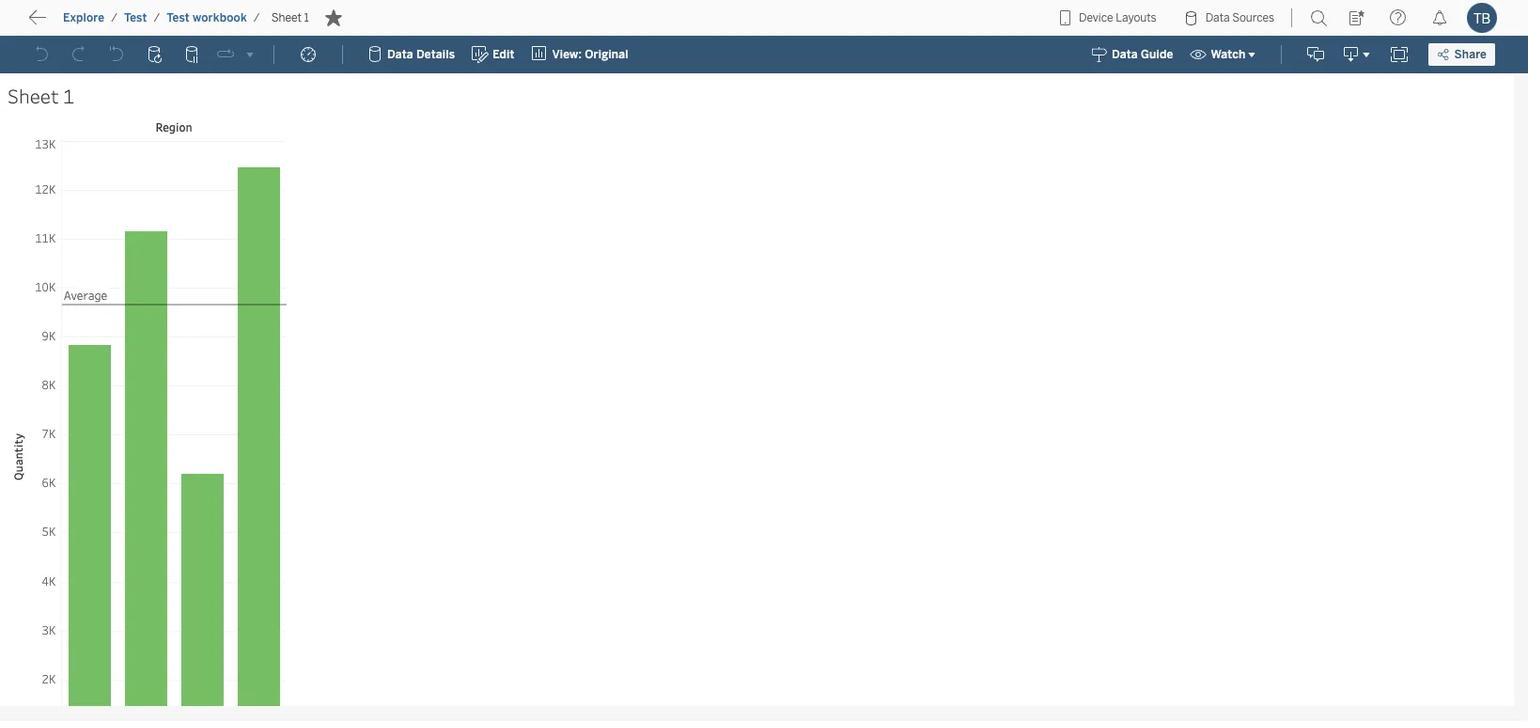 Task type: describe. For each thing, give the bounding box(es) containing it.
sheet 1
[[271, 11, 309, 24]]

2 test from the left
[[167, 11, 190, 24]]

skip to content link
[[45, 10, 192, 36]]

sheet
[[271, 11, 302, 24]]

1
[[304, 11, 309, 24]]

test link
[[123, 10, 148, 25]]

2 / from the left
[[154, 11, 160, 24]]

skip
[[49, 14, 81, 32]]

to
[[85, 14, 100, 32]]

explore link
[[62, 10, 105, 25]]

test workbook link
[[166, 10, 248, 25]]

1 test from the left
[[124, 11, 147, 24]]

explore / test / test workbook /
[[63, 11, 260, 24]]



Task type: vqa. For each thing, say whether or not it's contained in the screenshot.
the left /
yes



Task type: locate. For each thing, give the bounding box(es) containing it.
2 horizontal spatial /
[[254, 11, 260, 24]]

explore
[[63, 11, 105, 24]]

test
[[124, 11, 147, 24], [167, 11, 190, 24]]

1 horizontal spatial /
[[154, 11, 160, 24]]

3 / from the left
[[254, 11, 260, 24]]

0 horizontal spatial /
[[111, 11, 118, 24]]

/
[[111, 11, 118, 24], [154, 11, 160, 24], [254, 11, 260, 24]]

skip to content
[[49, 14, 162, 32]]

1 / from the left
[[111, 11, 118, 24]]

sheet 1 element
[[266, 11, 315, 24]]

0 horizontal spatial test
[[124, 11, 147, 24]]

/ right test link on the left
[[154, 11, 160, 24]]

content
[[103, 14, 162, 32]]

1 horizontal spatial test
[[167, 11, 190, 24]]

/ left test link on the left
[[111, 11, 118, 24]]

/ left sheet
[[254, 11, 260, 24]]

workbook
[[193, 11, 247, 24]]



